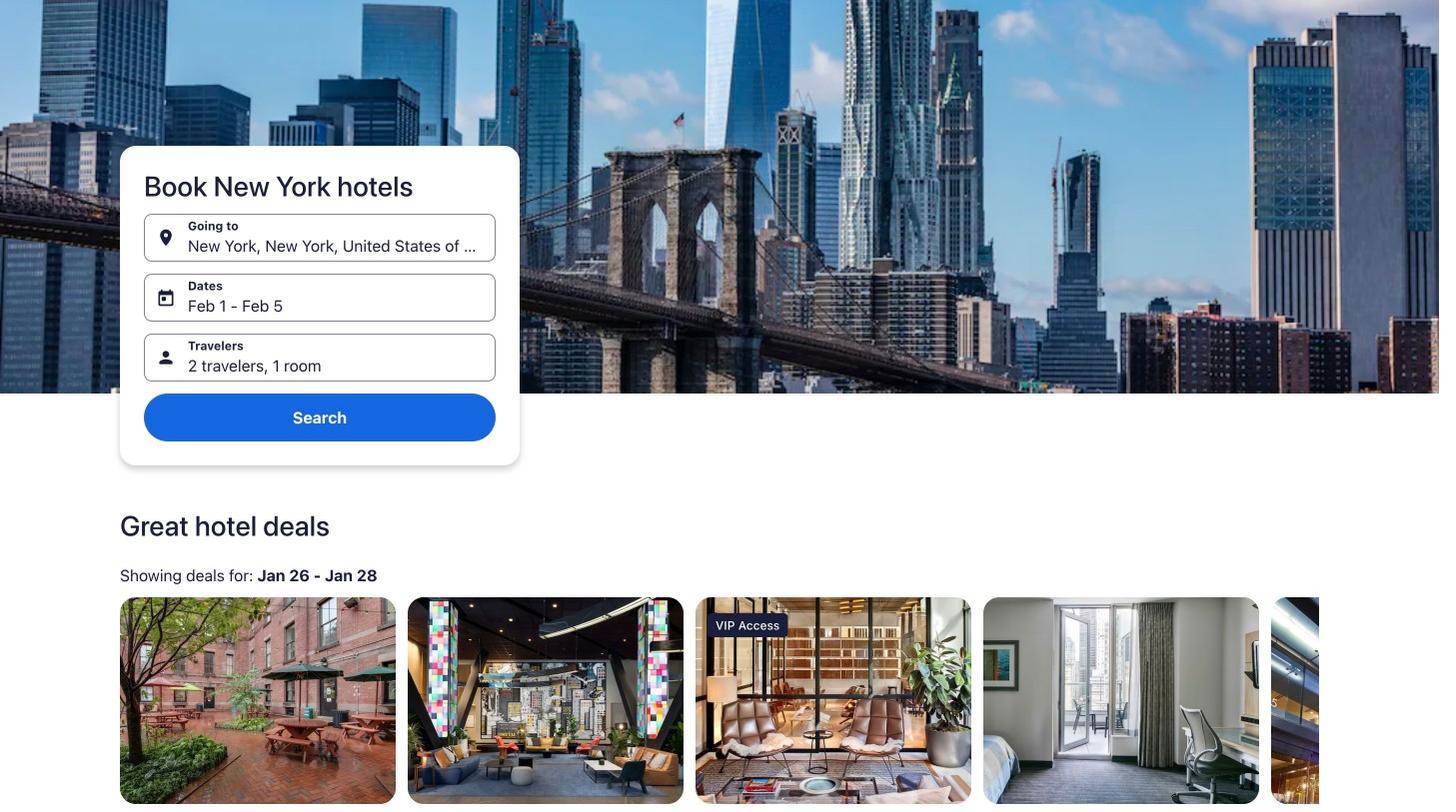 Task type: vqa. For each thing, say whether or not it's contained in the screenshot.
Lobby Sitting Area image
yes



Task type: describe. For each thing, give the bounding box(es) containing it.
front of property image
[[1271, 598, 1439, 805]]

living area image
[[408, 598, 684, 805]]

new york, new york, united states of america image
[[0, 0, 1439, 394]]

terrace/patio image
[[120, 598, 396, 805]]

room image
[[984, 598, 1259, 805]]

lobby sitting area image
[[696, 598, 972, 805]]

wizard region
[[0, 0, 1439, 486]]



